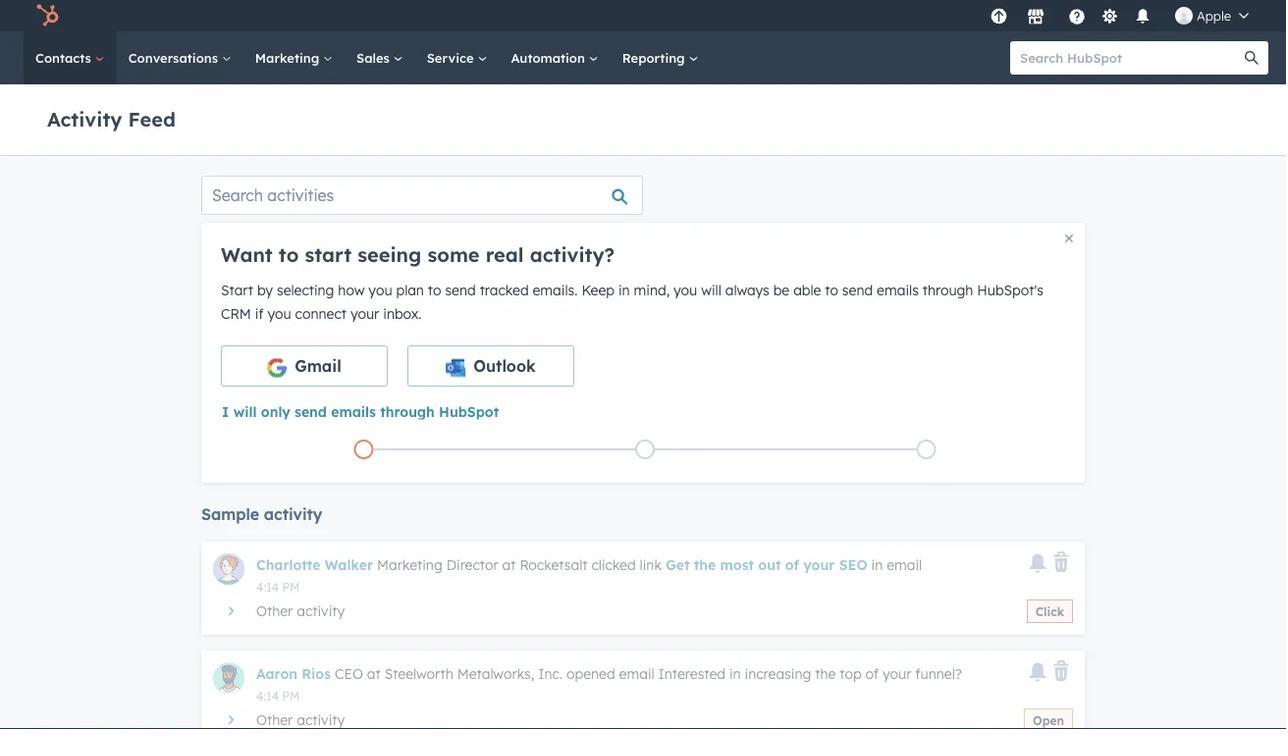 Task type: describe. For each thing, give the bounding box(es) containing it.
gmail
[[295, 357, 342, 376]]

mind,
[[634, 282, 670, 299]]

activity
[[47, 107, 122, 131]]

director
[[447, 557, 499, 574]]

funnel?
[[916, 666, 963, 683]]

conversations
[[128, 50, 222, 66]]

able
[[794, 282, 822, 299]]

rocketsalt
[[520, 557, 588, 574]]

2 horizontal spatial send
[[843, 282, 874, 299]]

sales link
[[345, 31, 415, 84]]

marketplaces button
[[1016, 0, 1057, 31]]

pm for aaron rios
[[282, 689, 300, 704]]

reporting link
[[611, 31, 711, 84]]

want to start seeing some real activity?
[[221, 243, 615, 267]]

settings link
[[1098, 5, 1123, 26]]

notifications image
[[1135, 9, 1152, 27]]

selecting
[[277, 282, 334, 299]]

hubspot image
[[35, 4, 59, 28]]

4:14 pm for aaron rios
[[256, 689, 300, 704]]

activity?
[[530, 243, 615, 267]]

1 vertical spatial at
[[367, 666, 381, 683]]

increasing
[[745, 666, 812, 683]]

upgrade image
[[991, 8, 1008, 26]]

service
[[427, 50, 478, 66]]

1 horizontal spatial email
[[887, 557, 923, 574]]

i will only send emails through hubspot button
[[221, 403, 500, 421]]

will inside button
[[234, 403, 257, 420]]

Outlook checkbox
[[408, 346, 575, 387]]

open
[[1034, 714, 1065, 728]]

seo
[[840, 557, 868, 574]]

1 horizontal spatial send
[[445, 282, 476, 299]]

pm for charlotte walker
[[282, 580, 300, 595]]

feed
[[128, 107, 176, 131]]

only
[[261, 403, 291, 420]]

get
[[666, 557, 690, 574]]

settings image
[[1102, 8, 1119, 26]]

click
[[1036, 605, 1065, 619]]

sample activity
[[201, 505, 323, 525]]

i will only send emails through hubspot
[[222, 403, 499, 420]]

0 horizontal spatial you
[[268, 306, 291, 323]]

2 horizontal spatial you
[[674, 282, 698, 299]]

link
[[640, 557, 662, 574]]

start by selecting how you plan to send tracked emails. keep in mind, you will always be able to send emails through hubspot's crm if you connect your inbox.
[[221, 282, 1044, 323]]

onboarding.steps.sendtrackedemailingmail.title image
[[641, 446, 650, 455]]

0 vertical spatial marketing
[[255, 50, 323, 66]]

seeing
[[358, 243, 422, 267]]

walker
[[325, 557, 373, 574]]

contacts
[[35, 50, 95, 66]]

2 vertical spatial in
[[730, 666, 741, 683]]

metalworks,
[[458, 666, 535, 683]]

service link
[[415, 31, 499, 84]]

steelworth
[[385, 666, 454, 683]]

4:14 for aaron rios
[[256, 689, 279, 704]]

activity feed
[[47, 107, 176, 131]]

aaron rios ceo at steelworth metalworks, inc. opened email interested in increasing the top of your funnel?
[[256, 666, 963, 683]]

1 horizontal spatial of
[[866, 666, 879, 683]]

how
[[338, 282, 365, 299]]

0 vertical spatial the
[[694, 557, 716, 574]]

marketing link
[[243, 31, 345, 84]]

1 horizontal spatial you
[[369, 282, 393, 299]]

real
[[486, 243, 524, 267]]

aaron
[[256, 666, 298, 683]]

ceo
[[335, 666, 363, 683]]

close image
[[1066, 235, 1074, 243]]

inbox.
[[383, 306, 422, 323]]

want
[[221, 243, 273, 267]]

connect
[[295, 306, 347, 323]]

Search HubSpot search field
[[1011, 41, 1252, 75]]

always
[[726, 282, 770, 299]]



Task type: vqa. For each thing, say whether or not it's contained in the screenshot.
Settings ICON
yes



Task type: locate. For each thing, give the bounding box(es) containing it.
if
[[255, 306, 264, 323]]

0 horizontal spatial of
[[786, 557, 800, 574]]

search button
[[1236, 41, 1269, 75]]

in left increasing
[[730, 666, 741, 683]]

charlotte
[[256, 557, 321, 574]]

0 horizontal spatial marketing
[[255, 50, 323, 66]]

search image
[[1246, 51, 1259, 65]]

be
[[774, 282, 790, 299]]

of right out
[[786, 557, 800, 574]]

contacts link
[[24, 31, 117, 84]]

0 vertical spatial through
[[923, 282, 974, 299]]

plan
[[396, 282, 424, 299]]

you right if
[[268, 306, 291, 323]]

1 horizontal spatial the
[[816, 666, 836, 683]]

1 vertical spatial emails
[[331, 403, 376, 420]]

will right i
[[234, 403, 257, 420]]

1 vertical spatial the
[[816, 666, 836, 683]]

pm
[[282, 580, 300, 595], [282, 689, 300, 704]]

marketing left sales
[[255, 50, 323, 66]]

help image
[[1069, 9, 1087, 27]]

1 horizontal spatial your
[[804, 557, 835, 574]]

through left hubspot
[[380, 403, 435, 420]]

0 vertical spatial pm
[[282, 580, 300, 595]]

most
[[721, 557, 755, 574]]

1 horizontal spatial in
[[730, 666, 741, 683]]

of
[[786, 557, 800, 574], [866, 666, 879, 683]]

0 vertical spatial emails
[[877, 282, 919, 299]]

at right director
[[503, 557, 516, 574]]

clicked
[[592, 557, 636, 574]]

Search activities search field
[[201, 176, 643, 215]]

send right able
[[843, 282, 874, 299]]

your left funnel?
[[883, 666, 912, 683]]

at right ceo
[[367, 666, 381, 683]]

rios
[[302, 666, 331, 683]]

1 vertical spatial email
[[620, 666, 655, 683]]

4:14
[[256, 580, 279, 595], [256, 689, 279, 704]]

charlotte walker marketing director at rocketsalt clicked link get the most out of your seo in email
[[256, 557, 923, 574]]

1 horizontal spatial through
[[923, 282, 974, 299]]

automation
[[511, 50, 589, 66]]

to right plan
[[428, 282, 442, 299]]

inc.
[[539, 666, 563, 683]]

4:14 for charlotte walker
[[256, 580, 279, 595]]

0 horizontal spatial through
[[380, 403, 435, 420]]

apple menu
[[985, 0, 1263, 31]]

notifications button
[[1127, 0, 1160, 31]]

automation link
[[499, 31, 611, 84]]

to right able
[[826, 282, 839, 299]]

0 vertical spatial 4:14 pm
[[256, 580, 300, 595]]

in right "keep"
[[619, 282, 630, 299]]

send inside button
[[295, 403, 327, 420]]

0 vertical spatial will
[[702, 282, 722, 299]]

4:14 down aaron
[[256, 689, 279, 704]]

sales
[[357, 50, 394, 66]]

crm
[[221, 306, 251, 323]]

4:14 pm down charlotte
[[256, 580, 300, 595]]

keep
[[582, 282, 615, 299]]

2 horizontal spatial to
[[826, 282, 839, 299]]

to up selecting
[[279, 243, 299, 267]]

1 vertical spatial pm
[[282, 689, 300, 704]]

marketplaces image
[[1028, 9, 1045, 27]]

apple button
[[1164, 0, 1261, 31]]

0 horizontal spatial the
[[694, 557, 716, 574]]

1 vertical spatial marketing
[[377, 557, 443, 574]]

in inside start by selecting how you plan to send tracked emails. keep in mind, you will always be able to send emails through hubspot's crm if you connect your inbox.
[[619, 282, 630, 299]]

1 vertical spatial 4:14
[[256, 689, 279, 704]]

0 vertical spatial in
[[619, 282, 630, 299]]

1 pm from the top
[[282, 580, 300, 595]]

2 pm from the top
[[282, 689, 300, 704]]

your down how at left
[[351, 306, 380, 323]]

send right only
[[295, 403, 327, 420]]

aaron rios link
[[256, 666, 331, 683]]

1 vertical spatial your
[[804, 557, 835, 574]]

0 vertical spatial of
[[786, 557, 800, 574]]

send down some
[[445, 282, 476, 299]]

1 4:14 pm from the top
[[256, 580, 300, 595]]

in right seo
[[872, 557, 883, 574]]

upgrade link
[[987, 5, 1012, 26]]

email right seo
[[887, 557, 923, 574]]

activity
[[264, 505, 323, 525]]

your
[[351, 306, 380, 323], [804, 557, 835, 574], [883, 666, 912, 683]]

2 vertical spatial your
[[883, 666, 912, 683]]

Gmail checkbox
[[221, 346, 388, 387]]

will left always
[[702, 282, 722, 299]]

apple
[[1198, 7, 1232, 24]]

hubspot's
[[978, 282, 1044, 299]]

hubspot link
[[24, 4, 74, 28]]

the left top
[[816, 666, 836, 683]]

0 horizontal spatial at
[[367, 666, 381, 683]]

4:14 down charlotte
[[256, 580, 279, 595]]

start
[[221, 282, 253, 299]]

1 horizontal spatial to
[[428, 282, 442, 299]]

the
[[694, 557, 716, 574], [816, 666, 836, 683]]

email right opened
[[620, 666, 655, 683]]

through inside button
[[380, 403, 435, 420]]

to
[[279, 243, 299, 267], [428, 282, 442, 299], [826, 282, 839, 299]]

of right top
[[866, 666, 879, 683]]

1 vertical spatial through
[[380, 403, 435, 420]]

4:14 pm
[[256, 580, 300, 595], [256, 689, 300, 704]]

the right get
[[694, 557, 716, 574]]

0 vertical spatial at
[[503, 557, 516, 574]]

0 vertical spatial 4:14
[[256, 580, 279, 595]]

through
[[923, 282, 974, 299], [380, 403, 435, 420]]

your left seo
[[804, 557, 835, 574]]

charlotte walker link
[[256, 557, 373, 574]]

emails down gmail
[[331, 403, 376, 420]]

marketing right walker
[[377, 557, 443, 574]]

will inside start by selecting how you plan to send tracked emails. keep in mind, you will always be able to send emails through hubspot's crm if you connect your inbox.
[[702, 282, 722, 299]]

reporting
[[623, 50, 689, 66]]

by
[[257, 282, 273, 299]]

1 vertical spatial will
[[234, 403, 257, 420]]

emails.
[[533, 282, 578, 299]]

will
[[702, 282, 722, 299], [234, 403, 257, 420]]

you right how at left
[[369, 282, 393, 299]]

2 horizontal spatial in
[[872, 557, 883, 574]]

i
[[222, 403, 229, 420]]

pm down the aaron rios link
[[282, 689, 300, 704]]

0 horizontal spatial in
[[619, 282, 630, 299]]

hubspot
[[439, 403, 499, 420]]

0 vertical spatial email
[[887, 557, 923, 574]]

1 vertical spatial of
[[866, 666, 879, 683]]

emails right able
[[877, 282, 919, 299]]

4:14 pm for charlotte walker
[[256, 580, 300, 595]]

in
[[619, 282, 630, 299], [872, 557, 883, 574], [730, 666, 741, 683]]

interested
[[659, 666, 726, 683]]

email
[[887, 557, 923, 574], [620, 666, 655, 683]]

some
[[428, 243, 480, 267]]

send
[[445, 282, 476, 299], [843, 282, 874, 299], [295, 403, 327, 420]]

0 vertical spatial your
[[351, 306, 380, 323]]

get the most out of your seo link
[[666, 557, 868, 574]]

0 horizontal spatial your
[[351, 306, 380, 323]]

you right the mind,
[[674, 282, 698, 299]]

tracked
[[480, 282, 529, 299]]

top
[[840, 666, 862, 683]]

1 horizontal spatial marketing
[[377, 557, 443, 574]]

emails inside start by selecting how you plan to send tracked emails. keep in mind, you will always be able to send emails through hubspot's crm if you connect your inbox.
[[877, 282, 919, 299]]

your inside start by selecting how you plan to send tracked emails. keep in mind, you will always be able to send emails through hubspot's crm if you connect your inbox.
[[351, 306, 380, 323]]

4:14 pm down aaron
[[256, 689, 300, 704]]

0 horizontal spatial emails
[[331, 403, 376, 420]]

2 4:14 from the top
[[256, 689, 279, 704]]

sample
[[201, 505, 259, 525]]

emails
[[877, 282, 919, 299], [331, 403, 376, 420]]

0 horizontal spatial send
[[295, 403, 327, 420]]

1 horizontal spatial emails
[[877, 282, 919, 299]]

opened
[[567, 666, 616, 683]]

at
[[503, 557, 516, 574], [367, 666, 381, 683]]

1 vertical spatial 4:14 pm
[[256, 689, 300, 704]]

2 horizontal spatial your
[[883, 666, 912, 683]]

apple lee image
[[1176, 7, 1194, 25]]

0 horizontal spatial email
[[620, 666, 655, 683]]

conversations link
[[117, 31, 243, 84]]

1 horizontal spatial will
[[702, 282, 722, 299]]

start
[[305, 243, 352, 267]]

you
[[369, 282, 393, 299], [674, 282, 698, 299], [268, 306, 291, 323]]

through left hubspot's
[[923, 282, 974, 299]]

onboarding.steps.finalstep.title image
[[922, 446, 932, 455]]

outlook
[[474, 357, 536, 376]]

pm down charlotte
[[282, 580, 300, 595]]

1 vertical spatial in
[[872, 557, 883, 574]]

0 horizontal spatial to
[[279, 243, 299, 267]]

1 4:14 from the top
[[256, 580, 279, 595]]

1 horizontal spatial at
[[503, 557, 516, 574]]

emails inside button
[[331, 403, 376, 420]]

list
[[223, 436, 1068, 464]]

through inside start by selecting how you plan to send tracked emails. keep in mind, you will always be able to send emails through hubspot's crm if you connect your inbox.
[[923, 282, 974, 299]]

help button
[[1061, 0, 1094, 31]]

marketing
[[255, 50, 323, 66], [377, 557, 443, 574]]

2 4:14 pm from the top
[[256, 689, 300, 704]]

0 horizontal spatial will
[[234, 403, 257, 420]]

out
[[759, 557, 782, 574]]



